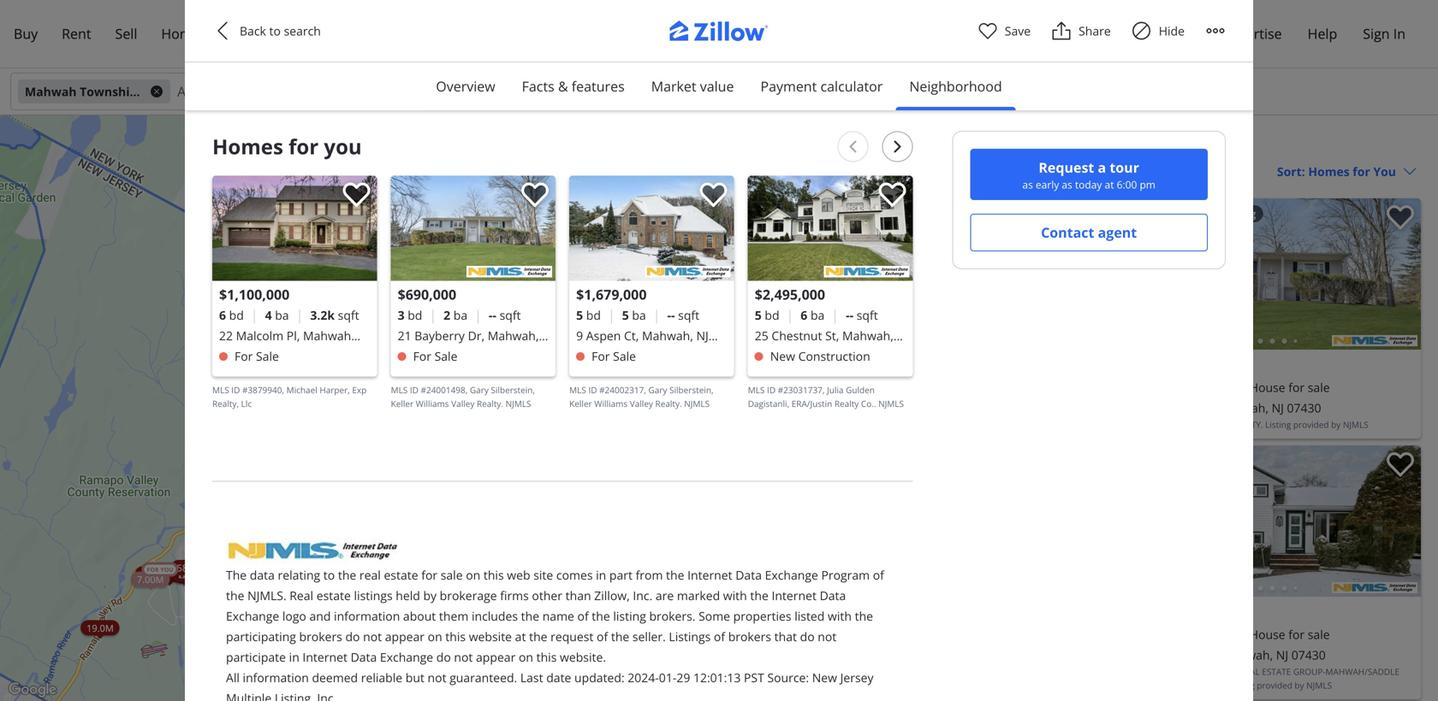 Task type: describe. For each thing, give the bounding box(es) containing it.
njmls image for $2,495,000
[[824, 266, 909, 278]]

chevron right image inside the main navigation
[[232, 172, 252, 192]]

6 for $1,100,000
[[219, 307, 226, 323]]

contact
[[1041, 223, 1094, 242]]

search
[[284, 23, 321, 39]]

0 vertical spatial data
[[736, 567, 762, 584]]

1 horizontal spatial with
[[828, 609, 852, 625]]

deborah
[[644, 25, 678, 36]]

gary for $1,679,000
[[648, 385, 667, 396]]

value
[[700, 77, 734, 95]]

$690,000 3 bd | 2 ba | -- sqft 21 bayberry dr, mahwah, nj 07430
[[398, 285, 539, 364]]

rentals
[[1151, 24, 1198, 43]]

new inside the data relating to the real estate for sale on this web site comes in part from the internet data exchange program of the njmls.  real estate listings held by brokerage firms other than zillow, inc. are marked with the internet data exchange logo and information about them includes the name of the listing brokers.  some properties listed with the participating brokers do not appear on this website at the request of the seller.  listings of brokers that do not participate in internet data exchange do not appear on this website. all information deemed reliable but not guaranteed. last date updated: 2024-01-29 12:01:13 pst source: new jersey multiple listing, inc.
[[812, 670, 837, 686]]

6 | from the left
[[653, 306, 660, 324]]

bayberry inside $690,000 3 bd | 2 ba | -- sqft 21 bayberry dr, mahwah, nj 07430
[[414, 328, 465, 344]]

bd for $1,679,000
[[586, 307, 601, 323]]

mahwah, inside $2,495,000 5 bd | 6 ba | -- sqft 25 chestnut st, mahwah, nj 07430
[[842, 328, 894, 344]]

0 vertical spatial estate
[[384, 567, 418, 584]]

0 horizontal spatial appear
[[385, 629, 425, 645]]

to for back
[[269, 23, 281, 39]]

dr, inside the 21 bayberry dr, mahwah, nj 07430 keller williams valley realty . listing provided by njmls
[[1198, 400, 1214, 416]]

contact agent
[[1041, 223, 1137, 242]]

0 horizontal spatial 9 aspen ct, mahwah, nj 07430 image
[[569, 176, 734, 281]]

save this home button for christie's international real estate group-mahwah/saddle river regional office
[[1373, 446, 1421, 494]]

sqft for $1,679,000
[[678, 307, 699, 323]]

0 horizontal spatial on
[[428, 629, 442, 645]]

2 vertical spatial chevron down image
[[711, 666, 723, 678]]

back
[[240, 23, 266, 39]]

sale up shopping
[[1202, 132, 1236, 155]]

2 chevron down image from the left
[[849, 85, 863, 98]]

convenient to shopping
[[1134, 207, 1256, 221]]

0 horizontal spatial with
[[723, 588, 747, 604]]

22 alexandra ct, mahwah, nj 07430
[[1127, 648, 1326, 664]]

minus image
[[755, 660, 773, 678]]

the data relating to the real estate for sale on this web site comes in part from the internet data exchange program of the njmls.  real estate listings held by brokerage firms other than zillow, inc. are marked with the internet data exchange logo and information about them includes the name of the listing brokers.  some properties listed with the participating brokers do not appear on this website at the request of the seller.  listings of brokers that do not participate in internet data exchange do not appear on this website. all information deemed reliable but not guaranteed. last date updated: 2024-01-29 12:01:13 pst source: new jersey multiple listing, inc.
[[226, 567, 884, 702]]

2
[[444, 307, 450, 323]]

zillow,
[[594, 588, 630, 604]]

about
[[403, 609, 436, 625]]

22 malcolm pl, mahwah twp., nj 07430-1921 image
[[212, 176, 377, 281]]

. njmls for $690,000
[[501, 398, 531, 410]]

akkus,
[[857, 25, 883, 36]]

advertise link
[[1210, 14, 1294, 54]]

2 vertical spatial on
[[519, 650, 533, 666]]

bayberry inside the 21 bayberry dr, mahwah, nj 07430 keller williams valley realty . listing provided by njmls
[[1144, 400, 1194, 416]]

585k link
[[171, 561, 205, 576]]

1 horizontal spatial appear
[[476, 650, 516, 666]]

zillow logo image
[[651, 21, 788, 51]]

1 horizontal spatial 21 bayberry dr, mahwah, nj 07430 image
[[1121, 199, 1421, 350]]

save this home image for keller williams valley realty
[[1387, 205, 1414, 231]]

chevron down image inside filters element
[[452, 85, 466, 98]]

silberstein, for $690,000
[[491, 385, 535, 396]]

gary for $690,000
[[470, 385, 489, 396]]

ct, for christie's international real estate group-mahwah/saddle river regional office
[[1204, 648, 1219, 664]]

mls for mls id #24002416, nishan akkus, corcoran infinity properties, cresskill njmls
[[748, 25, 765, 36]]

njmls inside the mls id #24002416, nishan akkus, corcoran infinity properties, cresskill njmls
[[748, 52, 774, 64]]

njmls.
[[247, 588, 286, 604]]

save this home image for $1,679,000
[[1079, 205, 1107, 231]]

remove tag image
[[150, 85, 163, 98]]

for for $690,000
[[413, 348, 431, 364]]

5 bds
[[820, 380, 850, 396]]

realty inside mls id #3883507, deborah silvestro, coldwell banker realty srv
[[636, 39, 660, 50]]

main navigation
[[0, 0, 1438, 282]]

. listing provided by njmls for international
[[820, 667, 1100, 692]]

estate
[[1036, 132, 1087, 155]]

nj inside filters element
[[140, 83, 154, 100]]

1 horizontal spatial internet
[[687, 567, 732, 584]]

request
[[1039, 158, 1094, 177]]

mls for mls id #23031737, julia gulden dagistanli, era/justin realty co. . njmls
[[748, 385, 765, 396]]

njmls inside mls id #23031737, julia gulden dagistanli, era/justin realty co. . njmls
[[878, 398, 904, 410]]

$2,495,000 5 bd | 6 ba | -- sqft 25 chestnut st, mahwah, nj 07430
[[755, 285, 894, 364]]

keller for $1,679,000
[[569, 398, 592, 410]]

for sale for $1,679,000
[[592, 348, 636, 364]]

listing
[[613, 609, 646, 625]]

for sale for $690,000
[[413, 348, 457, 364]]

request
[[551, 629, 594, 645]]

dagistanli,
[[748, 398, 789, 410]]

. inside mls id #23031737, julia gulden dagistanli, era/justin realty co. . njmls
[[874, 398, 876, 410]]

co.
[[861, 398, 874, 410]]

prominent properties sotheby's international realty-alpine
[[820, 667, 1098, 678]]

contact agent button
[[970, 214, 1208, 252]]

$1,679,000 for $1,679,000
[[820, 355, 908, 379]]

mls for mls id #3883197, kristin graves, re/max properties
[[212, 25, 229, 36]]

sale for $690,000
[[434, 348, 457, 364]]

provided for christie's international real estate group-mahwah/saddle river regional office
[[1257, 681, 1292, 692]]

listing inside the 21 bayberry dr, mahwah, nj 07430 keller williams valley realty . listing provided by njmls
[[1265, 419, 1291, 431]]

not up "guaranteed." at the left of page
[[454, 650, 473, 666]]

office
[[1196, 681, 1224, 692]]

of right program in the right bottom of the page
[[873, 567, 884, 584]]

you inside for you 7.00m
[[160, 566, 173, 574]]

0 horizontal spatial estate
[[316, 588, 351, 604]]

nj inside 22 alexandra ct, mahwah, nj 07430 link
[[1276, 648, 1288, 664]]

6 inside $2,495,000 5 bd | 6 ba | -- sqft 25 chestnut st, mahwah, nj 07430
[[801, 307, 807, 323]]

rent link
[[50, 14, 103, 54]]

$1,679,000 5 bd | 5 ba | -- sqft 9 aspen ct, mahwah, nj 07430
[[576, 285, 709, 364]]

5 inside $2,495,000 5 bd | 6 ba | -- sqft 25 chestnut st, mahwah, nj 07430
[[755, 307, 762, 323]]

michael
[[286, 385, 317, 396]]

#24002317,
[[599, 385, 646, 396]]

1 listing provided by njmls image from the top
[[1332, 335, 1418, 347]]

manage rentals
[[1097, 24, 1198, 43]]

07430 inside the 21 bayberry dr, mahwah, nj 07430 keller williams valley realty . listing provided by njmls
[[1287, 400, 1321, 416]]

save this home image for christie's international real estate group-mahwah/saddle river regional office
[[1387, 453, 1414, 478]]

sale inside the data relating to the real estate for sale on this web site comes in part from the internet data exchange program of the njmls.  real estate listings held by brokerage firms other than zillow, inc. are marked with the internet data exchange logo and information about them includes the name of the listing brokers.  some properties listed with the participating brokers do not appear on this website at the request of the seller.  listings of brokers that do not participate in internet data exchange do not appear on this website. all information deemed reliable but not guaranteed. last date updated: 2024-01-29 12:01:13 pst source: new jersey multiple listing, inc.
[[441, 567, 463, 584]]

0 vertical spatial in
[[596, 567, 606, 584]]

share image
[[1051, 21, 1072, 41]]

0 horizontal spatial do
[[345, 629, 360, 645]]

chevron left image for property images, use arrow keys to navigate, image 1 of 50 "group"
[[822, 264, 842, 285]]

save button
[[977, 21, 1031, 41]]

1 vertical spatial data
[[820, 588, 846, 604]]

0 horizontal spatial internet
[[303, 650, 347, 666]]

properties
[[872, 667, 921, 678]]

mahwah, down -- sqft
[[886, 400, 937, 416]]

sale for $1,679,000
[[613, 348, 636, 364]]

585k
[[177, 562, 199, 575]]

twp.,
[[219, 348, 249, 364]]

help
[[1308, 24, 1337, 43]]

. inside the 21 bayberry dr, mahwah, nj 07430 keller williams valley realty . listing provided by njmls
[[1261, 419, 1263, 431]]

includes
[[472, 609, 518, 625]]

849k link
[[344, 355, 392, 370]]

graves,
[[314, 25, 344, 36]]

7 | from the left
[[786, 306, 794, 324]]

mls for mls id #3879940, michael harper, exp realty, llc
[[212, 385, 229, 396]]

listing for christie's international real estate group-mahwah/saddle river regional office
[[1229, 681, 1255, 692]]

convenient
[[1134, 207, 1193, 221]]

hide image
[[1131, 21, 1152, 41]]

in
[[1393, 24, 1406, 43]]

sqft for $2,495,000
[[857, 307, 878, 323]]

coldwell
[[569, 39, 603, 50]]

ba for $2,495,000
[[811, 307, 825, 323]]

21 inside the 21 bayberry dr, mahwah, nj 07430 keller williams valley realty . listing provided by njmls
[[1127, 400, 1141, 416]]

township for mahwah township nj real estate & homes for sale
[[889, 132, 969, 155]]

1 horizontal spatial inc.
[[633, 588, 652, 604]]

nj inside the 21 bayberry dr, mahwah, nj 07430 keller williams valley realty . listing provided by njmls
[[1272, 400, 1284, 416]]

1 international from the left
[[969, 667, 1035, 678]]

sotheby's
[[923, 667, 967, 678]]

1 vertical spatial in
[[289, 650, 299, 666]]

07430 inside $690,000 3 bd | 2 ba | -- sqft 21 bayberry dr, mahwah, nj 07430
[[413, 348, 447, 364]]

id for #24002416,
[[767, 25, 776, 36]]

2 vertical spatial this
[[536, 650, 557, 666]]

id for #3879940,
[[231, 385, 240, 396]]

multiple
[[226, 691, 272, 702]]

listings
[[354, 588, 393, 604]]

list containing $1,100,000
[[205, 169, 920, 454]]

market value button
[[637, 62, 748, 110]]

cresskill
[[862, 39, 895, 50]]

group containing $1,679,000
[[569, 176, 734, 411]]

bd for $690,000
[[408, 307, 422, 323]]

you inside 849k for you 450k
[[405, 395, 418, 403]]

1 as from the left
[[1022, 178, 1033, 192]]

date
[[546, 670, 571, 686]]

sale for 22 alexandra ct, mahwah, nj 07430
[[1308, 627, 1330, 643]]

heart image
[[977, 21, 998, 41]]

mahwah/saddle
[[1326, 667, 1400, 678]]

listing for prominent properties sotheby's international realty-alpine
[[820, 681, 846, 692]]

deemed
[[312, 670, 358, 686]]

0 horizontal spatial chevron left image
[[212, 21, 233, 41]]

prominent
[[820, 667, 870, 678]]

dr, inside $690,000 3 bd | 2 ba | -- sqft 21 bayberry dr, mahwah, nj 07430
[[468, 328, 485, 344]]

by inside the 21 bayberry dr, mahwah, nj 07430 keller williams valley realty . listing provided by njmls
[[1331, 419, 1341, 431]]

for for $1,100,000
[[235, 348, 253, 364]]

mahwah for mahwah township nj
[[25, 83, 77, 100]]

nj inside $2,495,000 5 bd | 6 ba | -- sqft 25 chestnut st, mahwah, nj 07430
[[755, 348, 767, 364]]

#24002416,
[[778, 25, 825, 36]]

for up '21 bayberry dr, mahwah, nj 07430' link
[[1289, 380, 1305, 396]]

harper,
[[320, 385, 350, 396]]

mls id #3883507, deborah silvestro, coldwell banker realty srv
[[569, 25, 717, 50]]

agent
[[265, 24, 302, 43]]

1 vertical spatial exchange
[[226, 609, 279, 625]]

neighborhood button
[[896, 62, 1016, 110]]

at inside request a tour as early as today at 6:00 pm
[[1105, 178, 1114, 192]]

2 vertical spatial data
[[351, 650, 377, 666]]

0 vertical spatial exchange
[[765, 567, 818, 584]]

held
[[396, 588, 420, 604]]

regional
[[1152, 681, 1194, 692]]

silberstein, for $1,679,000
[[669, 385, 714, 396]]

- house for sale for 22 alexandra ct, mahwah, nj 07430
[[1243, 627, 1330, 643]]

mls for mls id #24002317, gary silberstein, keller williams valley realty
[[569, 385, 586, 396]]

back to search link
[[212, 21, 341, 41]]

22 inside $1,100,000 6 bd | 4 ba | 3.2k sqft 22 malcolm pl, mahwah twp., nj 07430-1921
[[219, 328, 233, 344]]

property images, use arrow keys to navigate, image 1 of 45 group
[[813, 446, 1114, 601]]

not down listed
[[818, 629, 837, 645]]

mahwah, inside the 21 bayberry dr, mahwah, nj 07430 keller williams valley realty . listing provided by njmls
[[1217, 400, 1269, 416]]

of down than
[[577, 609, 589, 625]]

jersey
[[840, 670, 874, 686]]

by inside the data relating to the real estate for sale on this web site comes in part from the internet data exchange program of the njmls.  real estate listings held by brokerage firms other than zillow, inc. are marked with the internet data exchange logo and information about them includes the name of the listing brokers.  some properties listed with the participating brokers do not appear on this website at the request of the seller.  listings of brokers that do not participate in internet data exchange do not appear on this website. all information deemed reliable but not guaranteed. last date updated: 2024-01-29 12:01:13 pst source: new jersey multiple listing, inc.
[[423, 588, 437, 604]]

payment calculator
[[761, 77, 883, 95]]

1 vertical spatial 9
[[820, 400, 827, 416]]

90k
[[208, 236, 225, 249]]

home
[[161, 24, 200, 43]]

nishan
[[827, 25, 855, 36]]

christie's
[[1127, 667, 1170, 678]]

the down the
[[226, 588, 244, 604]]

1 horizontal spatial do
[[436, 650, 451, 666]]

river
[[1127, 681, 1150, 692]]

realty inside mls id #23031737, julia gulden dagistanli, era/justin realty co. . njmls
[[835, 398, 859, 410]]

ct, for $1,679,000
[[868, 400, 883, 416]]

mls id #3883197, kristin graves, re/max properties link
[[212, 0, 377, 51]]

of down some
[[714, 629, 725, 645]]

3.2k
[[310, 307, 335, 323]]

07430 inside $2,495,000 5 bd | 6 ba | -- sqft 25 chestnut st, mahwah, nj 07430
[[770, 348, 804, 364]]

property images, use arrow keys to navigate, image 1 of 22 group
[[1121, 199, 1421, 354]]

. njmls for $1,679,000
[[680, 398, 710, 410]]

mahwah inside $1,100,000 6 bd | 4 ba | 3.2k sqft 22 malcolm pl, mahwah twp., nj 07430-1921
[[303, 328, 351, 344]]

the up the properties
[[750, 588, 769, 604]]

logo
[[282, 609, 306, 625]]

era/justin
[[792, 398, 832, 410]]

sqft inside $1,100,000 6 bd | 4 ba | 3.2k sqft 22 malcolm pl, mahwah twp., nj 07430-1921
[[338, 307, 359, 323]]

new construction
[[770, 348, 870, 364]]

help link
[[1296, 14, 1349, 54]]

1 horizontal spatial chevron left image
[[846, 140, 860, 153]]

mls for mls id #3883507, deborah silvestro, coldwell banker realty srv
[[569, 25, 586, 36]]

listing,
[[275, 691, 314, 702]]

12:01:13
[[693, 670, 741, 686]]

1 vertical spatial information
[[243, 670, 309, 686]]

properties,
[[817, 39, 860, 50]]

#23031737,
[[778, 385, 825, 396]]

sign
[[1363, 24, 1390, 43]]

facts & features button
[[508, 62, 638, 110]]

2 horizontal spatial do
[[800, 629, 815, 645]]

nj inside $690,000 3 bd | 2 ba | -- sqft 21 bayberry dr, mahwah, nj 07430
[[398, 348, 410, 364]]

mahwah township nj real estate & homes for sale
[[813, 132, 1236, 155]]

2 horizontal spatial internet
[[772, 588, 817, 604]]

4 | from the left
[[474, 306, 482, 324]]

375k
[[297, 598, 318, 611]]

of up website.
[[597, 629, 608, 645]]

mls id #3883197, kristin graves, re/max properties
[[212, 25, 376, 50]]

early
[[1036, 178, 1059, 192]]

corcoran
[[748, 39, 785, 50]]

849k for you 450k
[[364, 356, 418, 415]]

0 horizontal spatial this
[[445, 629, 466, 645]]

the down name
[[529, 629, 547, 645]]

international inside the christie's international real estate group-mahwah/saddle river regional office
[[1172, 667, 1238, 678]]

nj inside 9 aspen ct, mahwah, nj 07430 link
[[940, 400, 952, 416]]

save this home button for $1,679,000
[[1066, 199, 1114, 247]]

2 horizontal spatial chevron down image
[[1403, 165, 1417, 178]]

1 horizontal spatial real
[[996, 132, 1032, 155]]

6:00
[[1117, 178, 1137, 192]]

list containing mls id #3883197, kristin graves, re/max properties
[[205, 0, 920, 81]]

for up 22 alexandra ct, mahwah, nj 07430 link
[[1289, 627, 1305, 643]]

realty inside the 'mls id #24001498, gary silberstein, keller williams valley realty'
[[477, 398, 501, 410]]

participate
[[226, 650, 286, 666]]

but
[[406, 670, 425, 686]]



Task type: vqa. For each thing, say whether or not it's contained in the screenshot.
the 849K LINK
yes



Task type: locate. For each thing, give the bounding box(es) containing it.
- house for sale for 21 bayberry dr, mahwah, nj 07430
[[1243, 380, 1330, 396]]

3 njmls image from the left
[[824, 266, 909, 278]]

1 vertical spatial sale
[[441, 567, 463, 584]]

keller inside mls id #24002317, gary silberstein, keller williams valley realty
[[569, 398, 592, 410]]

0 vertical spatial ct,
[[624, 328, 639, 344]]

1 bds from the top
[[830, 380, 850, 396]]

2 for sale from the left
[[413, 348, 457, 364]]

ba
[[275, 307, 289, 323], [454, 307, 468, 323], [632, 307, 646, 323], [811, 307, 825, 323], [873, 380, 887, 396]]

1 horizontal spatial homes
[[1109, 132, 1167, 155]]

4 group from the left
[[748, 176, 913, 411]]

exchange up participating
[[226, 609, 279, 625]]

by down '21 bayberry dr, mahwah, nj 07430' link
[[1331, 419, 1341, 431]]

advertise
[[1222, 24, 1282, 43]]

for you link right 400k at the bottom
[[536, 477, 576, 500]]

6 down the "$1,100,000"
[[219, 307, 226, 323]]

ct, down 5 ba
[[868, 400, 883, 416]]

updated:
[[574, 670, 625, 686]]

for sale down malcolm
[[235, 348, 279, 364]]

2 . njmls from the left
[[680, 398, 710, 410]]

0 horizontal spatial in
[[289, 650, 299, 666]]

seller.
[[633, 629, 666, 645]]

0 horizontal spatial njmls image
[[467, 266, 552, 278]]

2 list from the top
[[205, 169, 920, 454]]

program
[[821, 567, 870, 584]]

valley inside mls id #24002317, gary silberstein, keller williams valley realty
[[630, 398, 653, 410]]

for up #24002317,
[[592, 348, 610, 364]]

2 keller from the left
[[569, 398, 592, 410]]

sqft inside $690,000 3 bd | 2 ba | -- sqft 21 bayberry dr, mahwah, nj 07430
[[500, 307, 521, 323]]

realty up 1.10m link
[[477, 398, 501, 410]]

0 vertical spatial bds
[[830, 380, 850, 396]]

ba inside $1,679,000 5 bd | 5 ba | -- sqft 9 aspen ct, mahwah, nj 07430
[[632, 307, 646, 323]]

by down "group-"
[[1295, 681, 1304, 692]]

bd inside $1,679,000 5 bd | 5 ba | -- sqft 9 aspen ct, mahwah, nj 07430
[[586, 307, 601, 323]]

0 horizontal spatial provided
[[848, 681, 884, 692]]

bayberry
[[414, 328, 465, 344], [1144, 400, 1194, 416]]

valley down #24001498,
[[451, 398, 475, 410]]

mls up the dagistanli,
[[748, 385, 765, 396]]

0 horizontal spatial exchange
[[226, 609, 279, 625]]

1 | from the left
[[251, 306, 258, 324]]

1 horizontal spatial provided
[[1257, 681, 1292, 692]]

450k
[[387, 402, 408, 415]]

the
[[338, 567, 356, 584], [666, 567, 684, 584], [226, 588, 244, 604], [750, 588, 769, 604], [521, 609, 539, 625], [592, 609, 610, 625], [855, 609, 873, 625], [529, 629, 547, 645], [611, 629, 629, 645]]

mahwah, inside $690,000 3 bd | 2 ba | -- sqft 21 bayberry dr, mahwah, nj 07430
[[488, 328, 539, 344]]

0 horizontal spatial bayberry
[[414, 328, 465, 344]]

1 horizontal spatial exchange
[[380, 650, 433, 666]]

1 vertical spatial this
[[445, 629, 466, 645]]

internet up deemed
[[303, 650, 347, 666]]

group containing $690,000
[[391, 176, 556, 411]]

township inside main content
[[889, 132, 969, 155]]

1 vertical spatial chevron left image
[[846, 140, 860, 153]]

1 horizontal spatial chevron left image
[[1129, 264, 1150, 285]]

6 inside $1,100,000 6 bd | 4 ba | 3.2k sqft 22 malcolm pl, mahwah twp., nj 07430-1921
[[219, 307, 226, 323]]

at inside the data relating to the real estate for sale on this web site comes in part from the internet data exchange program of the njmls.  real estate listings held by brokerage firms other than zillow, inc. are marked with the internet data exchange logo and information about them includes the name of the listing brokers.  some properties listed with the participating brokers do not appear on this website at the request of the seller.  listings of brokers that do not participate in internet data exchange do not appear on this website. all information deemed reliable but not guaranteed. last date updated: 2024-01-29 12:01:13 pst source: new jersey multiple listing, inc.
[[515, 629, 526, 645]]

ba right 2
[[454, 307, 468, 323]]

sale up #24002317,
[[613, 348, 636, 364]]

mahwah for mahwah township nj real estate & homes for sale
[[813, 132, 885, 155]]

. listing provided by njmls for estate
[[1224, 681, 1332, 692]]

mls left #24002317,
[[569, 385, 586, 396]]

sale for $1,100,000
[[256, 348, 279, 364]]

relating
[[278, 567, 320, 584]]

back to search
[[240, 23, 321, 39]]

ct, inside $1,679,000 5 bd | 5 ba | -- sqft 9 aspen ct, mahwah, nj 07430
[[624, 328, 639, 344]]

for you 7.00m
[[137, 566, 173, 586]]

with up some
[[723, 588, 747, 604]]

williams for $690,000
[[416, 398, 449, 410]]

2 house from the top
[[1250, 627, 1285, 643]]

as
[[1022, 178, 1033, 192], [1062, 178, 1072, 192]]

#3879940,
[[242, 385, 284, 396]]

njmls image for $690,000
[[467, 266, 552, 278]]

3d tour 619k
[[180, 563, 212, 583]]

29
[[677, 670, 690, 686]]

1 chevron down image from the left
[[613, 85, 626, 98]]

2 vertical spatial sale
[[1308, 627, 1330, 643]]

1 homes from the left
[[1109, 132, 1167, 155]]

as left early
[[1022, 178, 1033, 192]]

skip link list tab list
[[422, 62, 1016, 111]]

21 inside $690,000 3 bd | 2 ba | -- sqft 21 bayberry dr, mahwah, nj 07430
[[398, 328, 411, 344]]

1 bd from the left
[[229, 307, 244, 323]]

6 down listed
[[820, 627, 827, 643]]

internet up marked
[[687, 567, 732, 584]]

for you link
[[536, 477, 576, 500], [526, 478, 572, 501]]

1 vertical spatial $1,679,000
[[820, 355, 908, 379]]

appear down the about
[[385, 629, 425, 645]]

mls up realty,
[[212, 385, 229, 396]]

2 vertical spatial mahwah
[[303, 328, 351, 344]]

sale
[[1308, 380, 1330, 396], [441, 567, 463, 584], [1308, 627, 1330, 643]]

0 horizontal spatial $1,679,000
[[576, 285, 647, 304]]

4 bd from the left
[[765, 307, 779, 323]]

keller
[[391, 398, 414, 410], [569, 398, 592, 410]]

save
[[1005, 23, 1031, 39]]

bds inside the $6,995,000 6 bds
[[830, 627, 850, 643]]

valley
[[1200, 419, 1229, 431]]

sqft for $690,000
[[500, 307, 521, 323]]

chevron right image
[[1392, 511, 1412, 532]]

1 williams from the left
[[416, 398, 449, 410]]

this left web
[[484, 567, 504, 584]]

sign in
[[1363, 24, 1406, 43]]

2 silberstein, from the left
[[669, 385, 714, 396]]

0 horizontal spatial homes
[[212, 133, 283, 160]]

mls up properties
[[212, 25, 229, 36]]

1 vertical spatial inc.
[[317, 691, 337, 702]]

njmls image inside 25 chestnut st, mahwah, nj 07430 element
[[824, 266, 909, 278]]

07430-
[[267, 348, 305, 364]]

main content
[[796, 116, 1438, 702]]

keller inside the 'mls id #24001498, gary silberstein, keller williams valley realty'
[[391, 398, 414, 410]]

for sale inside 21 bayberry dr, mahwah, nj 07430 element
[[413, 348, 457, 364]]

for inside for you 7.00m
[[147, 566, 159, 574]]

0 horizontal spatial as
[[1022, 178, 1033, 192]]

1 horizontal spatial mahwah
[[303, 328, 351, 344]]

for sale inside 22 malcolm pl, mahwah twp., nj 07430-1921 "element"
[[235, 348, 279, 364]]

for up the about
[[421, 567, 438, 584]]

mahwah, up real
[[1222, 648, 1273, 664]]

id for #23031737,
[[767, 385, 776, 396]]

silvestro,
[[681, 25, 717, 36]]

2 horizontal spatial njmls image
[[824, 266, 909, 278]]

this up 'date'
[[536, 650, 557, 666]]

for inside 21 bayberry dr, mahwah, nj 07430 element
[[413, 348, 431, 364]]

$6,995,000 6 bds
[[820, 603, 908, 643]]

2 vertical spatial to
[[323, 567, 335, 584]]

1 vertical spatial aspen
[[830, 400, 865, 416]]

2 listing provided by njmls image from the top
[[1332, 583, 1418, 594]]

1 horizontal spatial new
[[812, 670, 837, 686]]

2 as from the left
[[1062, 178, 1072, 192]]

1 vertical spatial ct,
[[868, 400, 883, 416]]

2 horizontal spatial mahwah
[[813, 132, 885, 155]]

1 - house for sale from the top
[[1243, 380, 1330, 396]]

njmls image
[[467, 266, 552, 278], [645, 266, 731, 278], [824, 266, 909, 278]]

aspen
[[586, 328, 621, 344], [830, 400, 865, 416]]

for sale for $1,100,000
[[235, 348, 279, 364]]

1 vertical spatial - house for sale
[[1243, 627, 1330, 643]]

9 aspen ct, mahwah, nj 07430 image
[[569, 176, 734, 281], [813, 199, 1114, 350]]

listing
[[1265, 419, 1291, 431], [820, 681, 846, 692], [1229, 681, 1255, 692]]

valley for $1,679,000
[[630, 398, 653, 410]]

mahwah, inside $1,679,000 5 bd | 5 ba | -- sqft 9 aspen ct, mahwah, nj 07430
[[642, 328, 693, 344]]

bd
[[229, 307, 244, 323], [408, 307, 422, 323], [586, 307, 601, 323], [765, 307, 779, 323]]

id inside mls id #3879940, michael harper, exp realty, llc
[[231, 385, 240, 396]]

mls inside mls id #3883507, deborah silvestro, coldwell banker realty srv
[[569, 25, 586, 36]]

0 vertical spatial appear
[[385, 629, 425, 645]]

ct, up #24002317,
[[624, 328, 639, 344]]

id inside the mls id #24002416, nishan akkus, corcoran infinity properties, cresskill njmls
[[767, 25, 776, 36]]

sale for 21 bayberry dr, mahwah, nj 07430
[[1308, 380, 1330, 396]]

0 vertical spatial to
[[269, 23, 281, 39]]

in left 'part'
[[596, 567, 606, 584]]

0 horizontal spatial chevron down image
[[613, 85, 626, 98]]

exp
[[352, 385, 367, 396]]

bd for $2,495,000
[[765, 307, 779, 323]]

silberstein, inside the 'mls id #24001498, gary silberstein, keller williams valley realty'
[[491, 385, 535, 396]]

1 horizontal spatial $1,679,000
[[820, 355, 908, 379]]

group containing $1,100,000
[[212, 176, 377, 411]]

provided for prominent properties sotheby's international realty-alpine
[[848, 681, 884, 692]]

0 horizontal spatial 21 bayberry dr, mahwah, nj 07430 image
[[391, 176, 556, 281]]

main content containing mahwah township nj real estate & homes for sale
[[796, 116, 1438, 702]]

keller down 825k at the bottom left of the page
[[391, 398, 414, 410]]

619k
[[180, 570, 202, 583]]

1 njmls image from the left
[[467, 266, 552, 278]]

njmls inside the 21 bayberry dr, mahwah, nj 07430 keller williams valley realty . listing provided by njmls
[[1343, 419, 1369, 431]]

ba up co.
[[873, 380, 887, 396]]

the down listing
[[611, 629, 629, 645]]

sqft inside $1,679,000 5 bd | 5 ba | -- sqft 9 aspen ct, mahwah, nj 07430
[[678, 307, 699, 323]]

not down listings
[[363, 629, 382, 645]]

0 horizontal spatial real
[[290, 588, 313, 604]]

provided down prominent
[[848, 681, 884, 692]]

to inside the data relating to the real estate for sale on this web site comes in part from the internet data exchange program of the njmls.  real estate listings held by brokerage firms other than zillow, inc. are marked with the internet data exchange logo and information about them includes the name of the listing brokers.  some properties listed with the participating brokers do not appear on this website at the request of the seller.  listings of brokers that do not participate in internet data exchange do not appear on this website. all information deemed reliable but not guaranteed. last date updated: 2024-01-29 12:01:13 pst source: new jersey multiple listing, inc.
[[323, 567, 335, 584]]

mls id #24002416, nishan akkus, corcoran infinity properties, cresskill njmls
[[748, 25, 895, 64]]

dr, up the 'mls id #24001498, gary silberstein, keller williams valley realty'
[[468, 328, 485, 344]]

williams down #24001498,
[[416, 398, 449, 410]]

chevron left image left back
[[212, 21, 233, 41]]

399k link
[[303, 595, 337, 611]]

market value
[[651, 77, 734, 95]]

21 bayberry dr, mahwah, nj 07430 element
[[391, 176, 556, 377]]

listing inside . listing provided by njmls
[[820, 681, 846, 692]]

1 horizontal spatial gary
[[648, 385, 667, 396]]

brokers
[[299, 629, 342, 645], [728, 629, 771, 645]]

id left #24002317,
[[588, 385, 597, 396]]

415k 90k
[[185, 236, 225, 583]]

by right held
[[423, 588, 437, 604]]

by down properties
[[886, 681, 895, 692]]

for for $1,679,000
[[592, 348, 610, 364]]

mls inside the mls id #24002416, nishan akkus, corcoran infinity properties, cresskill njmls
[[748, 25, 765, 36]]

aspen inside $1,679,000 5 bd | 5 ba | -- sqft 9 aspen ct, mahwah, nj 07430
[[586, 328, 621, 344]]

comes
[[556, 567, 593, 584]]

1 horizontal spatial ct,
[[868, 400, 883, 416]]

group containing $2,495,000
[[748, 176, 913, 411]]

chevron down image
[[452, 85, 466, 98], [1403, 165, 1417, 178], [711, 666, 723, 678]]

id inside mls id #3883197, kristin graves, re/max properties
[[231, 25, 240, 36]]

for inside 22 malcolm pl, mahwah twp., nj 07430-1921 "element"
[[235, 348, 253, 364]]

house up 22 alexandra ct, mahwah, nj 07430 link
[[1250, 627, 1285, 643]]

1 horizontal spatial this
[[484, 567, 504, 584]]

township for mahwah township nj
[[80, 83, 137, 100]]

keller up for you for you
[[569, 398, 592, 410]]

gary inside mls id #24002317, gary silberstein, keller williams valley realty
[[648, 385, 667, 396]]

0 vertical spatial real
[[996, 132, 1032, 155]]

the down program in the right bottom of the page
[[855, 609, 873, 625]]

1 gary from the left
[[470, 385, 489, 396]]

for inside the data relating to the real estate for sale on this web site comes in part from the internet data exchange program of the njmls.  real estate listings held by brokerage firms other than zillow, inc. are marked with the internet data exchange logo and information about them includes the name of the listing brokers.  some properties listed with the participating brokers do not appear on this website at the request of the seller.  listings of brokers that do not participate in internet data exchange do not appear on this website. all information deemed reliable but not guaranteed. last date updated: 2024-01-29 12:01:13 pst source: new jersey multiple listing, inc.
[[421, 567, 438, 584]]

8 | from the left
[[831, 306, 839, 324]]

2 gary from the left
[[648, 385, 667, 396]]

0 horizontal spatial gary
[[470, 385, 489, 396]]

mls inside the 'mls id #24001498, gary silberstein, keller williams valley realty'
[[391, 385, 408, 396]]

gary right #24002317,
[[648, 385, 667, 396]]

do up deemed
[[345, 629, 360, 645]]

silberstein, right #24002317,
[[669, 385, 714, 396]]

22 inside 22 alexandra ct, mahwah, nj 07430 link
[[1127, 648, 1141, 664]]

-- sqft
[[900, 380, 932, 396]]

1 vertical spatial chevron down image
[[1403, 165, 1417, 178]]

for sale inside 9 aspen ct, mahwah, nj 07430 element
[[592, 348, 636, 364]]

2 bd from the left
[[408, 307, 422, 323]]

njmls image inside 21 bayberry dr, mahwah, nj 07430 element
[[467, 266, 552, 278]]

llc
[[241, 398, 252, 410]]

22 alexandra ct, mahwah, nj 07430 link
[[1127, 645, 1414, 666]]

real inside the data relating to the real estate for sale on this web site comes in part from the internet data exchange program of the njmls.  real estate listings held by brokerage firms other than zillow, inc. are marked with the internet data exchange logo and information about them includes the name of the listing brokers.  some properties listed with the participating brokers do not appear on this website at the request of the seller.  listings of brokers that do not participate in internet data exchange do not appear on this website. all information deemed reliable but not guaranteed. last date updated: 2024-01-29 12:01:13 pst source: new jersey multiple listing, inc.
[[290, 588, 313, 604]]

do down listed
[[800, 629, 815, 645]]

save this home button for keller williams valley realty
[[1373, 199, 1421, 247]]

id for #3883507,
[[588, 25, 597, 36]]

for inside 849k for you 450k
[[391, 395, 403, 403]]

house for 22 alexandra ct, mahwah, nj 07430
[[1250, 627, 1285, 643]]

ba for $1,679,000
[[632, 307, 646, 323]]

not right but on the left of page
[[428, 670, 446, 686]]

mahwah, up realty
[[1217, 400, 1269, 416]]

1 vertical spatial township
[[889, 132, 969, 155]]

1 horizontal spatial &
[[1092, 132, 1104, 155]]

0 horizontal spatial township
[[80, 83, 137, 100]]

ba inside $1,100,000 6 bd | 4 ba | 3.2k sqft 22 malcolm pl, mahwah twp., nj 07430-1921
[[275, 307, 289, 323]]

1 horizontal spatial on
[[466, 567, 480, 584]]

0 vertical spatial this
[[484, 567, 504, 584]]

mahwah, up mls id #24002317, gary silberstein, keller williams valley realty
[[642, 328, 693, 344]]

$1,100,000
[[219, 285, 290, 304]]

njmls image inside 9 aspen ct, mahwah, nj 07430 element
[[645, 266, 731, 278]]

mls for mls id #24001498, gary silberstein, keller williams valley realty
[[391, 385, 408, 396]]

0 horizontal spatial listing
[[820, 681, 846, 692]]

22 malcolm pl, mahwah twp., nj 07430-1921 element
[[212, 176, 377, 377]]

williams down #24002317,
[[594, 398, 628, 410]]

1 valley from the left
[[451, 398, 475, 410]]

0 horizontal spatial . listing provided by njmls
[[820, 667, 1100, 692]]

for inside 9 aspen ct, mahwah, nj 07430 element
[[592, 348, 610, 364]]

property images, use arrow keys to navigate, image 1 of 39 group
[[1121, 446, 1421, 601]]

1 vertical spatial new
[[812, 670, 837, 686]]

0 vertical spatial internet
[[687, 567, 732, 584]]

keller
[[1127, 419, 1156, 431]]

list
[[205, 0, 920, 81], [205, 169, 920, 454]]

5 ba
[[863, 380, 887, 396]]

2 - house for sale from the top
[[1243, 627, 1330, 643]]

chevron left image
[[822, 264, 842, 285], [1129, 264, 1150, 285]]

0 vertical spatial township
[[80, 83, 137, 100]]

mls inside mls id #23031737, julia gulden dagistanli, era/justin realty co. . njmls
[[748, 385, 765, 396]]

firms
[[500, 588, 529, 604]]

4.79m link
[[135, 567, 174, 583]]

3 for sale from the left
[[592, 348, 636, 364]]

chevron left image
[[212, 21, 233, 41], [846, 140, 860, 153]]

mls up corcoran
[[748, 25, 765, 36]]

the down firms
[[521, 609, 539, 625]]

6 inside the $6,995,000 6 bds
[[820, 627, 827, 643]]

2 njmls image from the left
[[645, 266, 731, 278]]

aspen up #24002317,
[[586, 328, 621, 344]]

map region
[[0, 79, 904, 702]]

malcolm
[[236, 328, 283, 344]]

buy
[[14, 24, 38, 43]]

ba inside main content
[[873, 380, 887, 396]]

1 vertical spatial &
[[1092, 132, 1104, 155]]

silberstein,
[[491, 385, 535, 396], [669, 385, 714, 396]]

today
[[1075, 178, 1102, 192]]

id up properties
[[231, 25, 240, 36]]

0 horizontal spatial chevron down image
[[452, 85, 466, 98]]

1 vertical spatial bayberry
[[1144, 400, 1194, 416]]

the left real
[[338, 567, 356, 584]]

are
[[656, 588, 674, 604]]

on up "last"
[[519, 650, 533, 666]]

9 aspen ct, mahwah, nj 07430
[[820, 400, 990, 416]]

on down the about
[[428, 629, 442, 645]]

505k link
[[313, 539, 347, 554]]

you
[[405, 395, 418, 403], [560, 479, 573, 487], [555, 480, 568, 488], [160, 566, 173, 574]]

0 horizontal spatial mahwah
[[25, 83, 77, 100]]

0 horizontal spatial inc.
[[317, 691, 337, 702]]

07430
[[413, 348, 447, 364], [576, 348, 610, 364], [770, 348, 804, 364], [956, 400, 990, 416], [1287, 400, 1321, 416], [1291, 648, 1326, 664]]

1 horizontal spatial for sale
[[413, 348, 457, 364]]

2 williams from the left
[[594, 398, 628, 410]]

other
[[532, 588, 562, 604]]

1 horizontal spatial williams
[[594, 398, 628, 410]]

plus image
[[755, 616, 773, 634]]

filters element
[[0, 68, 1438, 116]]

2 horizontal spatial exchange
[[765, 567, 818, 584]]

save this home image
[[1079, 205, 1107, 231], [1387, 205, 1414, 231], [1387, 453, 1414, 478]]

chevron right image
[[891, 140, 904, 153], [232, 172, 252, 192], [1085, 264, 1105, 285], [1392, 264, 1412, 285]]

for sale up #24002317,
[[592, 348, 636, 364]]

3d
[[185, 563, 193, 571]]

gary inside the 'mls id #24001498, gary silberstein, keller williams valley realty'
[[470, 385, 489, 396]]

ba for $1,100,000
[[275, 307, 289, 323]]

chevron down image
[[613, 85, 626, 98], [849, 85, 863, 98]]

nj inside $1,679,000 5 bd | 5 ba | -- sqft 9 aspen ct, mahwah, nj 07430
[[696, 328, 709, 344]]

$1,679,000 for $1,679,000 5 bd | 5 ba | -- sqft 9 aspen ct, mahwah, nj 07430
[[576, 285, 647, 304]]

bd inside $2,495,000 5 bd | 6 ba | -- sqft 25 chestnut st, mahwah, nj 07430
[[765, 307, 779, 323]]

township down neighborhood button
[[889, 132, 969, 155]]

| right 2
[[474, 306, 482, 324]]

payment
[[761, 77, 817, 95]]

3 | from the left
[[429, 306, 437, 324]]

realty down $1,679,000 5 bd | 5 ba | -- sqft 9 aspen ct, mahwah, nj 07430
[[655, 398, 680, 410]]

mls id #23031737, julia gulden dagistanli, era/justin realty co. . njmls
[[748, 385, 904, 410]]

ba for $690,000
[[454, 307, 468, 323]]

2 chevron left image from the left
[[1129, 264, 1150, 285]]

9 aspen ct, mahwah, nj 07430 element
[[569, 176, 734, 377]]

chevron down image down the banker in the left top of the page
[[613, 85, 626, 98]]

6 for $6,995,000
[[820, 627, 827, 643]]

site
[[533, 567, 553, 584]]

2 horizontal spatial provided
[[1293, 419, 1329, 431]]

bd up 25
[[765, 307, 779, 323]]

julia
[[827, 385, 844, 396]]

4.79m
[[141, 568, 168, 581]]

home image
[[21, 90, 58, 128]]

1 chevron left image from the left
[[822, 264, 842, 285]]

0 horizontal spatial new
[[770, 348, 795, 364]]

2 | from the left
[[296, 306, 303, 324]]

2 homes from the left
[[212, 133, 283, 160]]

chevron left image inside property images, use arrow keys to navigate, image 1 of 22 group
[[1129, 264, 1150, 285]]

mahwah, up the 'mls id #24001498, gary silberstein, keller williams valley realty'
[[488, 328, 539, 344]]

2 vertical spatial exchange
[[380, 650, 433, 666]]

22 alexandra ct, mahwah, nj 07430 image
[[1121, 446, 1421, 597]]

property images, use arrow keys to navigate, image 1 of 50 group
[[813, 199, 1114, 354]]

group
[[212, 176, 377, 411], [391, 176, 556, 411], [569, 176, 734, 411], [748, 176, 913, 411]]

& inside main content
[[1092, 132, 1104, 155]]

valley down #24002317,
[[630, 398, 653, 410]]

1 vertical spatial at
[[515, 629, 526, 645]]

real left new
[[290, 588, 313, 604]]

chevron left image down agent
[[1129, 264, 1150, 285]]

that
[[774, 629, 797, 645]]

house for 21 bayberry dr, mahwah, nj 07430
[[1250, 380, 1285, 396]]

505k
[[319, 540, 341, 553]]

to
[[269, 23, 281, 39], [1196, 207, 1206, 221], [323, 567, 335, 584]]

bd inside $1,100,000 6 bd | 4 ba | 3.2k sqft 22 malcolm pl, mahwah twp., nj 07430-1921
[[229, 307, 244, 323]]

provided down estate
[[1257, 681, 1292, 692]]

dr, up valley
[[1198, 400, 1214, 416]]

1 horizontal spatial information
[[334, 609, 400, 625]]

new inside 25 chestnut st, mahwah, nj 07430 element
[[770, 348, 795, 364]]

id for #24001498,
[[410, 385, 419, 396]]

homes inside main content
[[1109, 132, 1167, 155]]

0 vertical spatial inc.
[[633, 588, 652, 604]]

0 vertical spatial chevron left image
[[212, 21, 233, 41]]

25 chestnut st, mahwah, nj 07430 element
[[748, 176, 913, 377]]

appear down website in the left of the page
[[476, 650, 516, 666]]

realty down deborah
[[636, 39, 660, 50]]

1 vertical spatial on
[[428, 629, 442, 645]]

mahwah down 3.2k
[[303, 328, 351, 344]]

mls inside mls id #3883197, kristin graves, re/max properties
[[212, 25, 229, 36]]

bd for $1,100,000
[[229, 307, 244, 323]]

0 vertical spatial bayberry
[[414, 328, 465, 344]]

399k
[[309, 597, 331, 609]]

1 . njmls from the left
[[501, 398, 531, 410]]

guaranteed.
[[450, 670, 517, 686]]

0 vertical spatial aspen
[[586, 328, 621, 344]]

3 group from the left
[[569, 176, 734, 411]]

1 group from the left
[[212, 176, 377, 411]]

1 horizontal spatial . njmls
[[680, 398, 710, 410]]

provided down '21 bayberry dr, mahwah, nj 07430' link
[[1293, 419, 1329, 431]]

williams for $1,679,000
[[594, 398, 628, 410]]

with right listed
[[828, 609, 852, 625]]

id inside the 'mls id #24001498, gary silberstein, keller williams valley realty'
[[410, 385, 419, 396]]

07430 inside $1,679,000 5 bd | 5 ba | -- sqft 9 aspen ct, mahwah, nj 07430
[[576, 348, 610, 364]]

chevron left image up "$2,495,000"
[[822, 264, 842, 285]]

neighborhood
[[909, 77, 1002, 95]]

ba inside $690,000 3 bd | 2 ba | -- sqft 21 bayberry dr, mahwah, nj 07430
[[454, 307, 468, 323]]

home loans
[[161, 24, 241, 43]]

keller for $690,000
[[391, 398, 414, 410]]

pm
[[1140, 178, 1156, 192]]

0 vertical spatial 22
[[219, 328, 233, 344]]

21 bayberry dr, mahwah, nj 07430 image
[[391, 176, 556, 281], [1121, 199, 1421, 350]]

id inside mls id #23031737, julia gulden dagistanli, era/justin realty co. . njmls
[[767, 385, 776, 396]]

more image
[[1205, 21, 1226, 41]]

on up "brokerage"
[[466, 567, 480, 584]]

$6,995,000
[[820, 603, 908, 626]]

2 horizontal spatial 6
[[820, 627, 827, 643]]

9 inside $1,679,000 5 bd | 5 ba | -- sqft 9 aspen ct, mahwah, nj 07430
[[576, 328, 583, 344]]

provided
[[1293, 419, 1329, 431], [848, 681, 884, 692], [1257, 681, 1292, 692]]

valley for $690,000
[[451, 398, 475, 410]]

1 house from the top
[[1250, 380, 1285, 396]]

2 brokers from the left
[[728, 629, 771, 645]]

585k 4.79m
[[141, 562, 199, 581]]

chevron left image inside property images, use arrow keys to navigate, image 1 of 50 "group"
[[822, 264, 842, 285]]

bayberry up williams
[[1144, 400, 1194, 416]]

real left estate
[[996, 132, 1032, 155]]

. njmls up 400k at the bottom
[[501, 398, 531, 410]]

google image
[[4, 680, 61, 702]]

to for convenient
[[1196, 207, 1206, 221]]

estate
[[384, 567, 418, 584], [316, 588, 351, 604]]

0 vertical spatial 21
[[398, 328, 411, 344]]

id inside mls id #3883507, deborah silvestro, coldwell banker realty srv
[[588, 25, 597, 36]]

1 horizontal spatial international
[[1172, 667, 1238, 678]]

$1,679,000 inside $1,679,000 5 bd | 5 ba | -- sqft 9 aspen ct, mahwah, nj 07430
[[576, 285, 647, 304]]

3 bd from the left
[[586, 307, 601, 323]]

inc.
[[633, 588, 652, 604], [317, 691, 337, 702]]

njmls image for $1,679,000
[[645, 266, 731, 278]]

mls id #24001498, gary silberstein, keller williams valley realty
[[391, 385, 535, 410]]

for up convenient to shopping
[[1171, 132, 1198, 155]]

mahwah inside filters element
[[25, 83, 77, 100]]

agent finder
[[265, 24, 344, 43]]

ba inside $2,495,000 5 bd | 6 ba | -- sqft 25 chestnut st, mahwah, nj 07430
[[811, 307, 825, 323]]

results
[[830, 163, 869, 179]]

2 international from the left
[[1172, 667, 1238, 678]]

1 brokers from the left
[[299, 629, 342, 645]]

9 aspen ct, mahwah, nj 07430 link
[[820, 398, 1107, 419]]

williams inside the 'mls id #24001498, gary silberstein, keller williams valley realty'
[[416, 398, 449, 410]]

1.10m link
[[442, 460, 488, 483]]

1 keller from the left
[[391, 398, 414, 410]]

a
[[1098, 158, 1106, 177]]

1 horizontal spatial 9
[[820, 400, 827, 416]]

2 vertical spatial ct,
[[1204, 648, 1219, 664]]

nj inside $1,100,000 6 bd | 4 ba | 3.2k sqft 22 malcolm pl, mahwah twp., nj 07430-1921
[[252, 348, 264, 364]]

1 silberstein, from the left
[[491, 385, 535, 396]]

id up corcoran
[[767, 25, 776, 36]]

sale inside 21 bayberry dr, mahwah, nj 07430 element
[[434, 348, 457, 364]]

5 | from the left
[[608, 306, 615, 324]]

manage rentals link
[[1085, 14, 1210, 54]]

2 valley from the left
[[630, 398, 653, 410]]

williams inside mls id #24002317, gary silberstein, keller williams valley realty
[[594, 398, 628, 410]]

925k
[[159, 569, 180, 582]]

sale inside 22 malcolm pl, mahwah twp., nj 07430-1921 "element"
[[256, 348, 279, 364]]

realty inside mls id #24002317, gary silberstein, keller williams valley realty
[[655, 398, 680, 410]]

1 vertical spatial estate
[[316, 588, 351, 604]]

in
[[596, 567, 606, 584], [289, 650, 299, 666]]

dr,
[[468, 328, 485, 344], [1198, 400, 1214, 416]]

0 vertical spatial - house for sale
[[1243, 380, 1330, 396]]

1 for sale from the left
[[235, 348, 279, 364]]

1 horizontal spatial bayberry
[[1144, 400, 1194, 416]]

sale down malcolm
[[256, 348, 279, 364]]

chevron left image for property images, use arrow keys to navigate, image 1 of 22 group
[[1129, 264, 1150, 285]]

provided inside the 21 bayberry dr, mahwah, nj 07430 keller williams valley realty . listing provided by njmls
[[1293, 419, 1329, 431]]

0 vertical spatial chevron down image
[[452, 85, 466, 98]]

2 horizontal spatial ct,
[[1204, 648, 1219, 664]]

the down zillow,
[[592, 609, 610, 625]]

silberstein, inside mls id #24002317, gary silberstein, keller williams valley realty
[[669, 385, 714, 396]]

| left 2
[[429, 306, 437, 324]]

0 vertical spatial at
[[1105, 178, 1114, 192]]

21 down 3
[[398, 328, 411, 344]]

1 list from the top
[[205, 0, 920, 81]]

0 horizontal spatial silberstein,
[[491, 385, 535, 396]]

0 horizontal spatial valley
[[451, 398, 475, 410]]

1 horizontal spatial 9 aspen ct, mahwah, nj 07430 image
[[813, 199, 1114, 350]]

2 bds from the top
[[830, 627, 850, 643]]

valley inside the 'mls id #24001498, gary silberstein, keller williams valley realty'
[[451, 398, 475, 410]]

house up '21 bayberry dr, mahwah, nj 07430' link
[[1250, 380, 1285, 396]]

10 farmstead rd, mahwah, nj 07430 image
[[813, 446, 1114, 597]]

mls down 825k at the bottom left of the page
[[391, 385, 408, 396]]

international left realty-
[[969, 667, 1035, 678]]

listing provided by njmls image
[[1332, 335, 1418, 347], [1332, 583, 1418, 594]]

mls inside mls id #3879940, michael harper, exp realty, llc
[[212, 385, 229, 396]]

overview
[[436, 77, 495, 95]]

1 horizontal spatial as
[[1062, 178, 1072, 192]]

part
[[609, 567, 633, 584]]

| up mls id #24002317, gary silberstein, keller williams valley realty
[[653, 306, 660, 324]]

| up #24002317,
[[608, 306, 615, 324]]

mls inside mls id #24002317, gary silberstein, keller williams valley realty
[[569, 385, 586, 396]]

2 group from the left
[[391, 176, 556, 411]]

township left remove tag "image"
[[80, 83, 137, 100]]

sale inside 9 aspen ct, mahwah, nj 07430 element
[[613, 348, 636, 364]]

90k link
[[202, 235, 231, 251]]

id for #3883197,
[[231, 25, 240, 36]]

.
[[501, 398, 503, 410], [680, 398, 682, 410], [874, 398, 876, 410], [1261, 419, 1263, 431], [1098, 667, 1100, 678], [1224, 681, 1227, 692]]

mahwah, right st,
[[842, 328, 894, 344]]

& inside the "facts & features" button
[[558, 77, 568, 95]]

1 vertical spatial listing provided by njmls image
[[1332, 583, 1418, 594]]

25 chestnut st, mahwah, nj 07430 image
[[748, 176, 913, 281]]

for left you
[[289, 133, 319, 160]]

for you link right 400k link
[[526, 478, 572, 501]]

id for #24002317,
[[588, 385, 597, 396]]

the up are
[[666, 567, 684, 584]]

njmls image up $690,000 3 bd | 2 ba | -- sqft 21 bayberry dr, mahwah, nj 07430
[[467, 266, 552, 278]]

0 vertical spatial &
[[558, 77, 568, 95]]



